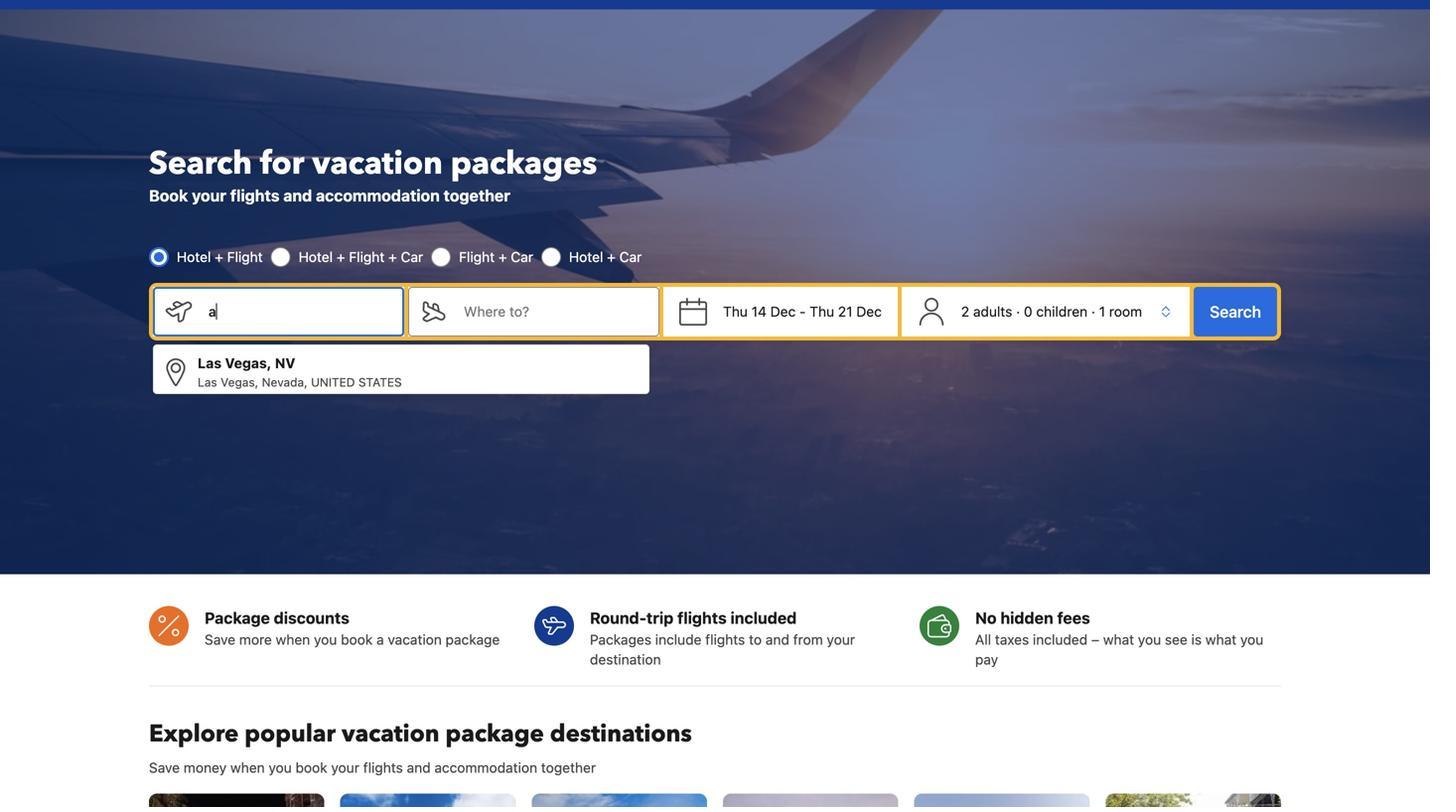 Task type: vqa. For each thing, say whether or not it's contained in the screenshot.
Save
yes



Task type: locate. For each thing, give the bounding box(es) containing it.
together down destinations
[[541, 760, 596, 776]]

1 horizontal spatial search
[[1211, 302, 1262, 321]]

2 + from the left
[[337, 249, 345, 265]]

thu left 14 on the top right of page
[[724, 303, 748, 320]]

save inside explore popular vacation package destinations save money when you book your flights and accommodation together
[[149, 760, 180, 776]]

you right is
[[1241, 632, 1264, 648]]

hotel + flight
[[177, 249, 263, 265]]

5 + from the left
[[607, 249, 616, 265]]

accommodation inside explore popular vacation package destinations save money when you book your flights and accommodation together
[[435, 760, 538, 776]]

flight up where to? field
[[459, 249, 495, 265]]

your for packages
[[827, 632, 856, 648]]

together down packages
[[444, 186, 511, 205]]

for
[[260, 142, 304, 185]]

–
[[1092, 632, 1100, 648]]

1 + from the left
[[215, 249, 223, 265]]

0 horizontal spatial what
[[1104, 632, 1135, 648]]

you down discounts at the bottom left of page
[[314, 632, 337, 648]]

1 vertical spatial and
[[766, 632, 790, 648]]

book left a
[[341, 632, 373, 648]]

0 horizontal spatial flight
[[227, 249, 263, 265]]

search button
[[1195, 287, 1278, 337]]

is
[[1192, 632, 1203, 648]]

more
[[239, 632, 272, 648]]

0 vertical spatial search
[[149, 142, 252, 185]]

accommodation
[[316, 186, 440, 205], [435, 760, 538, 776]]

las left nv
[[198, 355, 222, 371]]

package inside package discounts save more when you book a vacation package
[[446, 632, 500, 648]]

you down popular
[[269, 760, 292, 776]]

hotel for hotel + flight
[[177, 249, 211, 265]]

2 vertical spatial your
[[331, 760, 360, 776]]

packages
[[451, 142, 598, 185]]

0 vertical spatial save
[[205, 632, 236, 648]]

1 horizontal spatial and
[[407, 760, 431, 776]]

1 vertical spatial package
[[446, 718, 544, 751]]

you
[[314, 632, 337, 648], [1139, 632, 1162, 648], [1241, 632, 1264, 648], [269, 760, 292, 776]]

search inside search for vacation packages book your flights and accommodation together
[[149, 142, 252, 185]]

0 horizontal spatial included
[[731, 609, 797, 628]]

your right the from on the right of page
[[827, 632, 856, 648]]

popular
[[245, 718, 336, 751]]

21
[[839, 303, 853, 320]]

when down discounts at the bottom left of page
[[276, 632, 310, 648]]

1 hotel from the left
[[177, 249, 211, 265]]

vegas, left nv
[[225, 355, 272, 371]]

2 flight from the left
[[349, 249, 385, 265]]

room
[[1110, 303, 1143, 320]]

3 car from the left
[[620, 249, 642, 265]]

1 vertical spatial book
[[296, 760, 328, 776]]

book
[[341, 632, 373, 648], [296, 760, 328, 776]]

no hidden fees all taxes included – what you see is what you pay
[[976, 609, 1264, 668]]

search for search
[[1211, 302, 1262, 321]]

1 vertical spatial when
[[231, 760, 265, 776]]

vacation down a
[[342, 718, 440, 751]]

your inside explore popular vacation package destinations save money when you book your flights and accommodation together
[[331, 760, 360, 776]]

package
[[446, 632, 500, 648], [446, 718, 544, 751]]

pay
[[976, 652, 999, 668]]

see
[[1166, 632, 1188, 648]]

1 vertical spatial search
[[1211, 302, 1262, 321]]

1 what from the left
[[1104, 632, 1135, 648]]

1 horizontal spatial when
[[276, 632, 310, 648]]

1 las from the top
[[198, 355, 222, 371]]

flight down search for vacation packages book your flights and accommodation together
[[349, 249, 385, 265]]

2 thu from the left
[[810, 303, 835, 320]]

2 package from the top
[[446, 718, 544, 751]]

0 horizontal spatial your
[[192, 186, 227, 205]]

flight
[[227, 249, 263, 265], [349, 249, 385, 265], [459, 249, 495, 265]]

flight up where from? field
[[227, 249, 263, 265]]

when right money
[[231, 760, 265, 776]]

0 vertical spatial your
[[192, 186, 227, 205]]

14
[[752, 303, 767, 320]]

1 vertical spatial your
[[827, 632, 856, 648]]

0 horizontal spatial save
[[149, 760, 180, 776]]

vacation for packages
[[312, 142, 443, 185]]

0 vertical spatial vacation
[[312, 142, 443, 185]]

0 horizontal spatial thu
[[724, 303, 748, 320]]

0 vertical spatial and
[[284, 186, 312, 205]]

save inside package discounts save more when you book a vacation package
[[205, 632, 236, 648]]

flights inside search for vacation packages book your flights and accommodation together
[[230, 186, 280, 205]]

1 horizontal spatial included
[[1034, 632, 1088, 648]]

0 vertical spatial included
[[731, 609, 797, 628]]

dec left -
[[771, 303, 796, 320]]

your inside search for vacation packages book your flights and accommodation together
[[192, 186, 227, 205]]

· left the "0"
[[1017, 303, 1021, 320]]

1 vertical spatial together
[[541, 760, 596, 776]]

thu right -
[[810, 303, 835, 320]]

your for destinations
[[331, 760, 360, 776]]

1 · from the left
[[1017, 303, 1021, 320]]

states
[[359, 375, 402, 389]]

save down package
[[205, 632, 236, 648]]

thu
[[724, 303, 748, 320], [810, 303, 835, 320]]

car for flight + car
[[511, 249, 534, 265]]

·
[[1017, 303, 1021, 320], [1092, 303, 1096, 320]]

save left money
[[149, 760, 180, 776]]

0 horizontal spatial dec
[[771, 303, 796, 320]]

what
[[1104, 632, 1135, 648], [1206, 632, 1237, 648]]

0 horizontal spatial ·
[[1017, 303, 1021, 320]]

flight + car
[[459, 249, 534, 265]]

included
[[731, 609, 797, 628], [1034, 632, 1088, 648]]

0 vertical spatial book
[[341, 632, 373, 648]]

0 vertical spatial when
[[276, 632, 310, 648]]

1 horizontal spatial flight
[[349, 249, 385, 265]]

your inside the round-trip flights included packages include flights to and from your destination
[[827, 632, 856, 648]]

1 package from the top
[[446, 632, 500, 648]]

children
[[1037, 303, 1088, 320]]

2 hotel from the left
[[299, 249, 333, 265]]

vacation inside explore popular vacation package destinations save money when you book your flights and accommodation together
[[342, 718, 440, 751]]

included up to
[[731, 609, 797, 628]]

vacation up hotel + flight + car in the left top of the page
[[312, 142, 443, 185]]

· left 1
[[1092, 303, 1096, 320]]

1 horizontal spatial dec
[[857, 303, 882, 320]]

what right is
[[1206, 632, 1237, 648]]

flights inside explore popular vacation package destinations save money when you book your flights and accommodation together
[[363, 760, 403, 776]]

and
[[284, 186, 312, 205], [766, 632, 790, 648], [407, 760, 431, 776]]

0 horizontal spatial search
[[149, 142, 252, 185]]

1 horizontal spatial your
[[331, 760, 360, 776]]

together inside search for vacation packages book your flights and accommodation together
[[444, 186, 511, 205]]

1 horizontal spatial ·
[[1092, 303, 1096, 320]]

2 vertical spatial and
[[407, 760, 431, 776]]

fees
[[1058, 609, 1091, 628]]

together
[[444, 186, 511, 205], [541, 760, 596, 776]]

1 horizontal spatial thu
[[810, 303, 835, 320]]

1 horizontal spatial book
[[341, 632, 373, 648]]

search inside button
[[1211, 302, 1262, 321]]

1 horizontal spatial save
[[205, 632, 236, 648]]

2 horizontal spatial and
[[766, 632, 790, 648]]

2 dec from the left
[[857, 303, 882, 320]]

4 + from the left
[[499, 249, 507, 265]]

from
[[794, 632, 824, 648]]

save
[[205, 632, 236, 648], [149, 760, 180, 776]]

Where from? field
[[193, 287, 404, 337]]

book
[[149, 186, 188, 205]]

2 car from the left
[[511, 249, 534, 265]]

explore popular vacation package destinations save money when you book your flights and accommodation together
[[149, 718, 692, 776]]

0 vertical spatial together
[[444, 186, 511, 205]]

0 horizontal spatial car
[[401, 249, 423, 265]]

search for vacation packages book your flights and accommodation together
[[149, 142, 598, 205]]

hotel up where from? field
[[299, 249, 333, 265]]

2 horizontal spatial flight
[[459, 249, 495, 265]]

your down popular
[[331, 760, 360, 776]]

1 vertical spatial accommodation
[[435, 760, 538, 776]]

2 vertical spatial vacation
[[342, 718, 440, 751]]

your
[[192, 186, 227, 205], [827, 632, 856, 648], [331, 760, 360, 776]]

1 horizontal spatial what
[[1206, 632, 1237, 648]]

las left nevada,
[[198, 375, 217, 389]]

0 vertical spatial accommodation
[[316, 186, 440, 205]]

0 horizontal spatial hotel
[[177, 249, 211, 265]]

0 horizontal spatial and
[[284, 186, 312, 205]]

0 horizontal spatial when
[[231, 760, 265, 776]]

1 vertical spatial save
[[149, 760, 180, 776]]

1 vertical spatial included
[[1034, 632, 1088, 648]]

vacation
[[312, 142, 443, 185], [388, 632, 442, 648], [342, 718, 440, 751]]

explore
[[149, 718, 239, 751]]

book down popular
[[296, 760, 328, 776]]

0 horizontal spatial together
[[444, 186, 511, 205]]

vegas,
[[225, 355, 272, 371], [221, 375, 259, 389]]

1 vertical spatial las
[[198, 375, 217, 389]]

package
[[205, 609, 270, 628]]

2 horizontal spatial hotel
[[569, 249, 604, 265]]

0 vertical spatial package
[[446, 632, 500, 648]]

+
[[215, 249, 223, 265], [337, 249, 345, 265], [389, 249, 397, 265], [499, 249, 507, 265], [607, 249, 616, 265]]

nv
[[275, 355, 296, 371]]

1 horizontal spatial together
[[541, 760, 596, 776]]

flights
[[230, 186, 280, 205], [678, 609, 727, 628], [706, 632, 746, 648], [363, 760, 403, 776]]

las
[[198, 355, 222, 371], [198, 375, 217, 389]]

included down fees
[[1034, 632, 1088, 648]]

1 horizontal spatial hotel
[[299, 249, 333, 265]]

1 horizontal spatial car
[[511, 249, 534, 265]]

round-trip flights included packages include flights to and from your destination
[[590, 609, 856, 668]]

1 flight from the left
[[227, 249, 263, 265]]

2 horizontal spatial your
[[827, 632, 856, 648]]

0 horizontal spatial book
[[296, 760, 328, 776]]

search
[[149, 142, 252, 185], [1211, 302, 1262, 321]]

when
[[276, 632, 310, 648], [231, 760, 265, 776]]

to
[[749, 632, 762, 648]]

0 vertical spatial las
[[198, 355, 222, 371]]

flight for hotel + flight
[[227, 249, 263, 265]]

vegas, left nevada,
[[221, 375, 259, 389]]

a
[[377, 632, 384, 648]]

hotel up where to? field
[[569, 249, 604, 265]]

3 hotel from the left
[[569, 249, 604, 265]]

car
[[401, 249, 423, 265], [511, 249, 534, 265], [620, 249, 642, 265]]

vacation right a
[[388, 632, 442, 648]]

2 horizontal spatial car
[[620, 249, 642, 265]]

dec right 21
[[857, 303, 882, 320]]

hotel down book
[[177, 249, 211, 265]]

hotel
[[177, 249, 211, 265], [299, 249, 333, 265], [569, 249, 604, 265]]

1 vertical spatial vacation
[[388, 632, 442, 648]]

package discounts save more when you book a vacation package
[[205, 609, 500, 648]]

and inside search for vacation packages book your flights and accommodation together
[[284, 186, 312, 205]]

your right book
[[192, 186, 227, 205]]

dec
[[771, 303, 796, 320], [857, 303, 882, 320]]

vacation inside search for vacation packages book your flights and accommodation together
[[312, 142, 443, 185]]

what right –
[[1104, 632, 1135, 648]]

0
[[1024, 303, 1033, 320]]

flight for hotel + flight + car
[[349, 249, 385, 265]]



Task type: describe. For each thing, give the bounding box(es) containing it.
destination
[[590, 652, 661, 668]]

2
[[962, 303, 970, 320]]

+ for hotel + flight + car
[[337, 249, 345, 265]]

discounts
[[274, 609, 350, 628]]

trip
[[647, 609, 674, 628]]

include
[[656, 632, 702, 648]]

together inside explore popular vacation package destinations save money when you book your flights and accommodation together
[[541, 760, 596, 776]]

+ for hotel + car
[[607, 249, 616, 265]]

adults
[[974, 303, 1013, 320]]

las vegas, nv las vegas, nevada, united states
[[198, 355, 402, 389]]

2 · from the left
[[1092, 303, 1096, 320]]

book inside package discounts save more when you book a vacation package
[[341, 632, 373, 648]]

3 + from the left
[[389, 249, 397, 265]]

1
[[1100, 303, 1106, 320]]

hotel + car
[[569, 249, 642, 265]]

car for hotel + car
[[620, 249, 642, 265]]

hotel for hotel + flight + car
[[299, 249, 333, 265]]

1 vertical spatial vegas,
[[221, 375, 259, 389]]

destinations
[[550, 718, 692, 751]]

book inside explore popular vacation package destinations save money when you book your flights and accommodation together
[[296, 760, 328, 776]]

+ for hotel + flight
[[215, 249, 223, 265]]

all
[[976, 632, 992, 648]]

Where to? field
[[448, 287, 660, 337]]

hidden
[[1001, 609, 1054, 628]]

when inside package discounts save more when you book a vacation package
[[276, 632, 310, 648]]

+ for flight + car
[[499, 249, 507, 265]]

2 adults · 0 children · 1 room
[[962, 303, 1143, 320]]

0 vertical spatial vegas,
[[225, 355, 272, 371]]

nevada,
[[262, 375, 308, 389]]

1 dec from the left
[[771, 303, 796, 320]]

money
[[184, 760, 227, 776]]

3 flight from the left
[[459, 249, 495, 265]]

included inside the round-trip flights included packages include flights to and from your destination
[[731, 609, 797, 628]]

-
[[800, 303, 806, 320]]

taxes
[[996, 632, 1030, 648]]

2 las from the top
[[198, 375, 217, 389]]

vacation for package
[[342, 718, 440, 751]]

included inside no hidden fees all taxes included – what you see is what you pay
[[1034, 632, 1088, 648]]

when inside explore popular vacation package destinations save money when you book your flights and accommodation together
[[231, 760, 265, 776]]

2 what from the left
[[1206, 632, 1237, 648]]

you left the see
[[1139, 632, 1162, 648]]

united
[[311, 375, 355, 389]]

search for search for vacation packages book your flights and accommodation together
[[149, 142, 252, 185]]

1 thu from the left
[[724, 303, 748, 320]]

vacation inside package discounts save more when you book a vacation package
[[388, 632, 442, 648]]

accommodation inside search for vacation packages book your flights and accommodation together
[[316, 186, 440, 205]]

hotel for hotel + car
[[569, 249, 604, 265]]

no
[[976, 609, 997, 628]]

packages
[[590, 632, 652, 648]]

thu 14 dec - thu 21 dec
[[724, 303, 882, 320]]

you inside package discounts save more when you book a vacation package
[[314, 632, 337, 648]]

package inside explore popular vacation package destinations save money when you book your flights and accommodation together
[[446, 718, 544, 751]]

and inside the round-trip flights included packages include flights to and from your destination
[[766, 632, 790, 648]]

1 car from the left
[[401, 249, 423, 265]]

hotel + flight + car
[[299, 249, 423, 265]]

round-
[[590, 609, 647, 628]]

you inside explore popular vacation package destinations save money when you book your flights and accommodation together
[[269, 760, 292, 776]]

and inside explore popular vacation package destinations save money when you book your flights and accommodation together
[[407, 760, 431, 776]]



